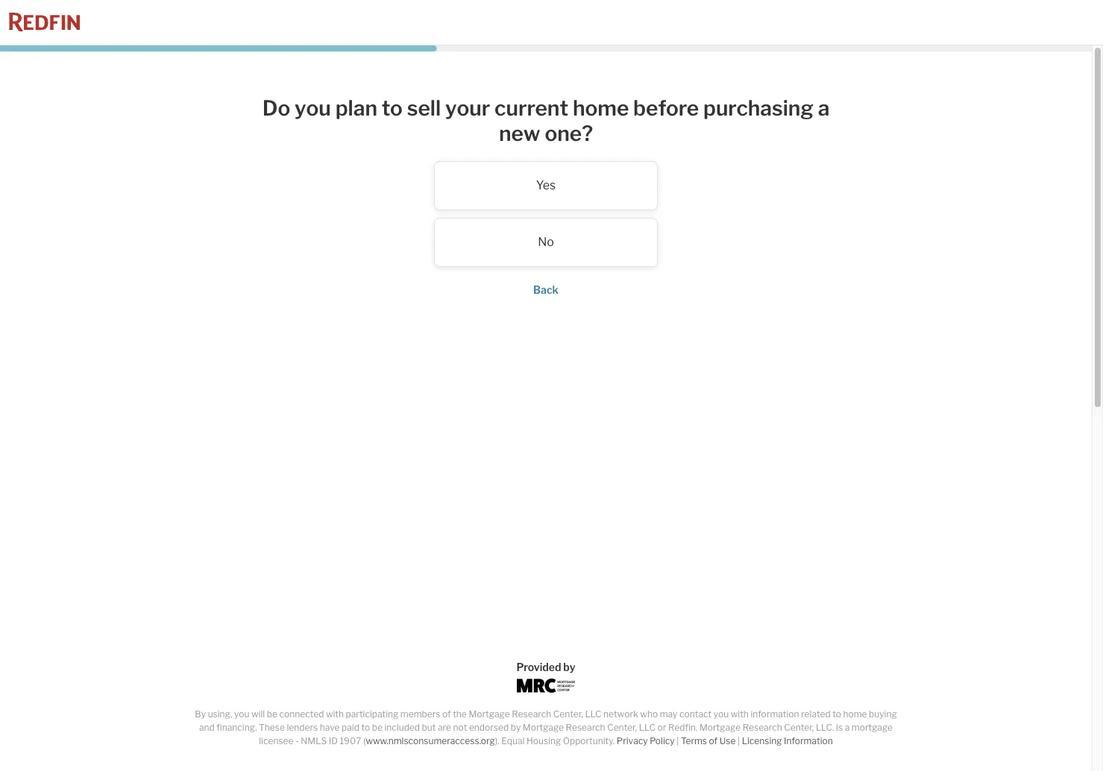 Task type: locate. For each thing, give the bounding box(es) containing it.
0 vertical spatial a
[[818, 95, 830, 121]]

new one?
[[499, 121, 593, 146]]

to left sell
[[382, 95, 403, 121]]

current
[[495, 95, 568, 121]]

home left before
[[573, 95, 629, 121]]

research up opportunity.
[[566, 722, 605, 733]]

mortgage
[[469, 709, 510, 720], [523, 722, 564, 733], [699, 722, 741, 733]]

by using, you will be connected with participating members of the mortgage research center, llc network who may contact you with information related to home buying and financing. these lenders have paid to be included but are not endorsed by mortgage research center, llc or redfin. mortgage research center, llc. is a mortgage licensee - nmls id 1907 (
[[195, 709, 897, 747]]

2 horizontal spatial to
[[832, 709, 841, 720]]

1 horizontal spatial to
[[382, 95, 403, 121]]

2 horizontal spatial research
[[743, 722, 782, 733]]

licensing information link
[[742, 735, 833, 747]]

of inside by using, you will be connected with participating members of the mortgage research center, llc network who may contact you with information related to home buying and financing. these lenders have paid to be included but are not endorsed by mortgage research center, llc or redfin. mortgage research center, llc. is a mortgage licensee - nmls id 1907 (
[[442, 709, 451, 720]]

a right purchasing
[[818, 95, 830, 121]]

2 with from the left
[[731, 709, 749, 720]]

be down participating
[[372, 722, 383, 733]]

llc
[[585, 709, 601, 720], [639, 722, 656, 733]]

mortgage research center image
[[517, 679, 575, 693]]

0 vertical spatial to
[[382, 95, 403, 121]]

by
[[563, 661, 575, 673], [511, 722, 521, 733]]

0 horizontal spatial of
[[442, 709, 451, 720]]

to
[[382, 95, 403, 121], [832, 709, 841, 720], [361, 722, 370, 733]]

0 horizontal spatial be
[[267, 709, 277, 720]]

to up is at right
[[832, 709, 841, 720]]

with
[[326, 709, 344, 720], [731, 709, 749, 720]]

1 horizontal spatial of
[[709, 735, 718, 747]]

0 vertical spatial home
[[573, 95, 629, 121]]

research
[[512, 709, 551, 720], [566, 722, 605, 733], [743, 722, 782, 733]]

1 vertical spatial llc
[[639, 722, 656, 733]]

center, up opportunity.
[[553, 709, 583, 720]]

0 horizontal spatial a
[[818, 95, 830, 121]]

2 | from the left
[[738, 735, 740, 747]]

0 horizontal spatial |
[[677, 735, 679, 747]]

(
[[363, 735, 366, 747]]

1 horizontal spatial with
[[731, 709, 749, 720]]

llc up "privacy policy" link
[[639, 722, 656, 733]]

1 with from the left
[[326, 709, 344, 720]]

a
[[818, 95, 830, 121], [845, 722, 850, 733]]

home
[[573, 95, 629, 121], [843, 709, 867, 720]]

center, down network
[[607, 722, 637, 733]]

provided by
[[516, 661, 575, 673]]

center, up 'information'
[[784, 722, 814, 733]]

privacy policy link
[[617, 735, 675, 747]]

is
[[836, 722, 843, 733]]

0 horizontal spatial home
[[573, 95, 629, 121]]

equal
[[501, 735, 525, 747]]

be up these
[[267, 709, 277, 720]]

research up housing
[[512, 709, 551, 720]]

|
[[677, 735, 679, 747], [738, 735, 740, 747]]

connected
[[279, 709, 324, 720]]

1907
[[340, 735, 361, 747]]

www.nmlsconsumeraccess.org
[[366, 735, 495, 747]]

of for members
[[442, 709, 451, 720]]

by
[[195, 709, 206, 720]]

by inside by using, you will be connected with participating members of the mortgage research center, llc network who may contact you with information related to home buying and financing. these lenders have paid to be included but are not endorsed by mortgage research center, llc or redfin. mortgage research center, llc. is a mortgage licensee - nmls id 1907 (
[[511, 722, 521, 733]]

by up the mortgage research center image
[[563, 661, 575, 673]]

to up "("
[[361, 722, 370, 733]]

paid
[[342, 722, 359, 733]]

0 horizontal spatial with
[[326, 709, 344, 720]]

you
[[295, 95, 331, 121], [234, 709, 249, 720], [714, 709, 729, 720]]

with up use
[[731, 709, 749, 720]]

terms of use link
[[681, 735, 736, 747]]

you inside do you plan to sell your current home before purchasing a new one?
[[295, 95, 331, 121]]

1 horizontal spatial mortgage
[[523, 722, 564, 733]]

you right the contact
[[714, 709, 729, 720]]

0 horizontal spatial by
[[511, 722, 521, 733]]

2 horizontal spatial center,
[[784, 722, 814, 733]]

1 horizontal spatial by
[[563, 661, 575, 673]]

1 horizontal spatial you
[[295, 95, 331, 121]]

1 vertical spatial of
[[709, 735, 718, 747]]

llc up opportunity.
[[585, 709, 601, 720]]

purchasing
[[703, 95, 814, 121]]

0 vertical spatial of
[[442, 709, 451, 720]]

center,
[[553, 709, 583, 720], [607, 722, 637, 733], [784, 722, 814, 733]]

by up equal
[[511, 722, 521, 733]]

1 horizontal spatial research
[[566, 722, 605, 733]]

1 horizontal spatial be
[[372, 722, 383, 733]]

of left the the at the bottom
[[442, 709, 451, 720]]

terms
[[681, 735, 707, 747]]

before
[[633, 95, 699, 121]]

0 horizontal spatial you
[[234, 709, 249, 720]]

0 vertical spatial be
[[267, 709, 277, 720]]

0 horizontal spatial center,
[[553, 709, 583, 720]]

mortgage up endorsed
[[469, 709, 510, 720]]

a inside by using, you will be connected with participating members of the mortgage research center, llc network who may contact you with information related to home buying and financing. these lenders have paid to be included but are not endorsed by mortgage research center, llc or redfin. mortgage research center, llc. is a mortgage licensee - nmls id 1907 (
[[845, 722, 850, 733]]

housing
[[527, 735, 561, 747]]

1 horizontal spatial llc
[[639, 722, 656, 733]]

and
[[199, 722, 215, 733]]

1 horizontal spatial center,
[[607, 722, 637, 733]]

yes
[[536, 178, 556, 193]]

with up "have"
[[326, 709, 344, 720]]

home up mortgage
[[843, 709, 867, 720]]

mortgage up use
[[699, 722, 741, 733]]

0 vertical spatial llc
[[585, 709, 601, 720]]

| down redfin.
[[677, 735, 679, 747]]

buying
[[869, 709, 897, 720]]

not
[[453, 722, 467, 733]]

of
[[442, 709, 451, 720], [709, 735, 718, 747]]

| right use
[[738, 735, 740, 747]]

0 horizontal spatial to
[[361, 722, 370, 733]]

redfin.
[[668, 722, 698, 733]]

may
[[660, 709, 678, 720]]

1 horizontal spatial |
[[738, 735, 740, 747]]

1 horizontal spatial a
[[845, 722, 850, 733]]

related
[[801, 709, 831, 720]]

do you plan to sell your current home before purchasing a new one?
[[262, 95, 830, 146]]

home inside by using, you will be connected with participating members of the mortgage research center, llc network who may contact you with information related to home buying and financing. these lenders have paid to be included but are not endorsed by mortgage research center, llc or redfin. mortgage research center, llc. is a mortgage licensee - nmls id 1907 (
[[843, 709, 867, 720]]

mortgage up housing
[[523, 722, 564, 733]]

nmls
[[301, 735, 327, 747]]

sell
[[407, 95, 441, 121]]

participating
[[346, 709, 398, 720]]

1 vertical spatial by
[[511, 722, 521, 733]]

you right the do
[[295, 95, 331, 121]]

a right is at right
[[845, 722, 850, 733]]

1 horizontal spatial home
[[843, 709, 867, 720]]

1 vertical spatial a
[[845, 722, 850, 733]]

you up financing.
[[234, 709, 249, 720]]

do
[[262, 95, 290, 121]]

licensing
[[742, 735, 782, 747]]

be
[[267, 709, 277, 720], [372, 722, 383, 733]]

1 vertical spatial home
[[843, 709, 867, 720]]

of left use
[[709, 735, 718, 747]]

research up the licensing
[[743, 722, 782, 733]]

back button
[[533, 284, 559, 296]]



Task type: vqa. For each thing, say whether or not it's contained in the screenshot.
endorsed in the bottom of the page
yes



Task type: describe. For each thing, give the bounding box(es) containing it.
these
[[259, 722, 285, 733]]

but
[[422, 722, 436, 733]]

policy
[[650, 735, 675, 747]]

information
[[751, 709, 799, 720]]

or
[[657, 722, 666, 733]]

0 vertical spatial by
[[563, 661, 575, 673]]

llc.
[[816, 722, 834, 733]]

your
[[445, 95, 490, 121]]

0 horizontal spatial mortgage
[[469, 709, 510, 720]]

of for terms
[[709, 735, 718, 747]]

www.nmlsconsumeraccess.org ). equal housing opportunity. privacy policy | terms of use | licensing information
[[366, 735, 833, 747]]

).
[[495, 735, 500, 747]]

1 vertical spatial be
[[372, 722, 383, 733]]

2 horizontal spatial you
[[714, 709, 729, 720]]

opportunity.
[[563, 735, 615, 747]]

financing.
[[217, 722, 257, 733]]

1 vertical spatial to
[[832, 709, 841, 720]]

licensee
[[259, 735, 293, 747]]

to inside do you plan to sell your current home before purchasing a new one?
[[382, 95, 403, 121]]

do you plan to sell your current home before purchasing a new one? option group
[[248, 161, 844, 267]]

will
[[251, 709, 265, 720]]

a inside do you plan to sell your current home before purchasing a new one?
[[818, 95, 830, 121]]

are
[[438, 722, 451, 733]]

contact
[[679, 709, 712, 720]]

2 vertical spatial to
[[361, 722, 370, 733]]

lenders
[[287, 722, 318, 733]]

www.nmlsconsumeraccess.org link
[[366, 735, 495, 747]]

using,
[[208, 709, 232, 720]]

home inside do you plan to sell your current home before purchasing a new one?
[[573, 95, 629, 121]]

2 horizontal spatial mortgage
[[699, 722, 741, 733]]

privacy
[[617, 735, 648, 747]]

0 horizontal spatial research
[[512, 709, 551, 720]]

plan
[[335, 95, 377, 121]]

the
[[453, 709, 467, 720]]

mortgage
[[852, 722, 893, 733]]

endorsed
[[469, 722, 509, 733]]

no
[[538, 235, 554, 249]]

included
[[384, 722, 420, 733]]

members
[[400, 709, 440, 720]]

provided
[[516, 661, 561, 673]]

use
[[719, 735, 736, 747]]

information
[[784, 735, 833, 747]]

back
[[533, 284, 559, 296]]

who
[[640, 709, 658, 720]]

0 horizontal spatial llc
[[585, 709, 601, 720]]

have
[[320, 722, 340, 733]]

network
[[603, 709, 638, 720]]

-
[[295, 735, 299, 747]]

1 | from the left
[[677, 735, 679, 747]]

id
[[329, 735, 338, 747]]



